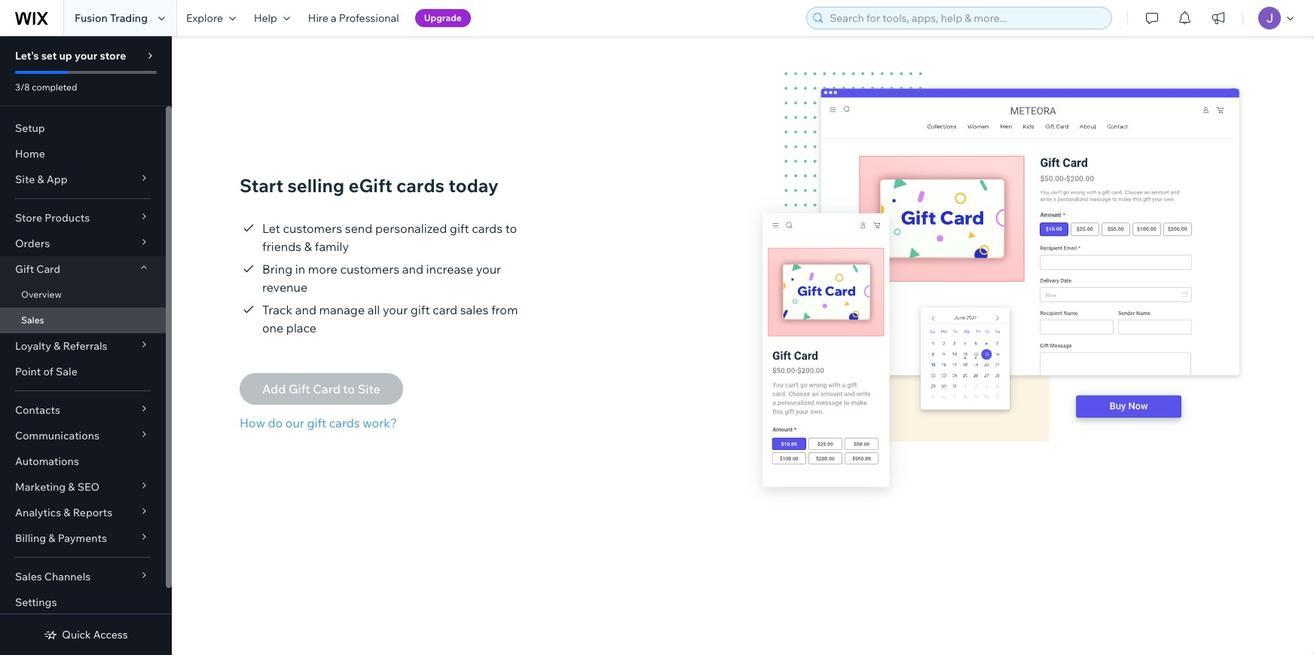 Task type: locate. For each thing, give the bounding box(es) containing it.
gift card button
[[0, 256, 166, 282]]

0 vertical spatial and
[[402, 262, 424, 277]]

customers up family
[[283, 221, 342, 236]]

0 vertical spatial gift
[[450, 221, 469, 236]]

and
[[402, 262, 424, 277], [295, 302, 317, 317]]

communications button
[[0, 423, 166, 448]]

your right increase
[[476, 262, 501, 277]]

sales inside popup button
[[15, 570, 42, 583]]

gift right our
[[307, 415, 327, 430]]

2 horizontal spatial cards
[[472, 221, 503, 236]]

& right 'loyalty'
[[54, 339, 61, 353]]

how do our gift cards work? button
[[240, 414, 403, 432]]

0 horizontal spatial gift
[[307, 415, 327, 430]]

1 vertical spatial your
[[476, 262, 501, 277]]

help button
[[245, 0, 299, 36]]

sales channels
[[15, 570, 91, 583]]

& right billing
[[48, 531, 55, 545]]

of
[[43, 365, 53, 378]]

1 horizontal spatial cards
[[397, 174, 445, 197]]

family
[[315, 239, 349, 254]]

customers
[[283, 221, 342, 236], [340, 262, 400, 277]]

hire
[[308, 11, 329, 25]]

contacts
[[15, 403, 60, 417]]

your right all
[[383, 302, 408, 317]]

hire a professional link
[[299, 0, 408, 36]]

place
[[286, 320, 317, 335]]

sales
[[460, 302, 489, 317]]

0 vertical spatial sales
[[21, 314, 44, 326]]

set
[[41, 49, 57, 63]]

marketing & seo button
[[0, 474, 166, 500]]

analytics
[[15, 506, 61, 519]]

let's
[[15, 49, 39, 63]]

cards up personalized
[[397, 174, 445, 197]]

1 horizontal spatial and
[[402, 262, 424, 277]]

professional
[[339, 11, 399, 25]]

& left the seo
[[68, 480, 75, 494]]

gift left the "card"
[[411, 302, 430, 317]]

fusion
[[75, 11, 108, 25]]

point
[[15, 365, 41, 378]]

quick access
[[62, 628, 128, 641]]

& right site
[[37, 173, 44, 186]]

& for seo
[[68, 480, 75, 494]]

2 vertical spatial your
[[383, 302, 408, 317]]

sales up 'loyalty'
[[21, 314, 44, 326]]

track
[[262, 302, 293, 317]]

& left family
[[304, 239, 312, 254]]

all
[[368, 302, 380, 317]]

1 horizontal spatial gift
[[411, 302, 430, 317]]

automations link
[[0, 448, 166, 474]]

your right up
[[75, 49, 97, 63]]

upgrade button
[[415, 9, 471, 27]]

loyalty & referrals
[[15, 339, 107, 353]]

overview link
[[0, 282, 166, 308]]

and up place
[[295, 302, 317, 317]]

from
[[491, 302, 518, 317]]

revenue
[[262, 280, 308, 295]]

cards left work?
[[329, 415, 360, 430]]

settings
[[15, 595, 57, 609]]

card
[[433, 302, 458, 317]]

1 vertical spatial gift
[[411, 302, 430, 317]]

let customers send personalized gift cards to friends & family bring in more customers and increase your revenue track and manage all your gift card sales from one place
[[262, 221, 518, 335]]

& for referrals
[[54, 339, 61, 353]]

sale
[[56, 365, 77, 378]]

completed
[[32, 81, 77, 93]]

0 vertical spatial your
[[75, 49, 97, 63]]

your
[[75, 49, 97, 63], [476, 262, 501, 277], [383, 302, 408, 317]]

sales up settings
[[15, 570, 42, 583]]

how
[[240, 415, 265, 430]]

customers up all
[[340, 262, 400, 277]]

1 vertical spatial sales
[[15, 570, 42, 583]]

2 vertical spatial cards
[[329, 415, 360, 430]]

& left reports
[[64, 506, 71, 519]]

more
[[308, 262, 338, 277]]

1 vertical spatial cards
[[472, 221, 503, 236]]

personalized
[[375, 221, 447, 236]]

and left increase
[[402, 262, 424, 277]]

& for payments
[[48, 531, 55, 545]]

do
[[268, 415, 283, 430]]

quick
[[62, 628, 91, 641]]

start
[[240, 174, 284, 197]]

one
[[262, 320, 284, 335]]

sales link
[[0, 308, 166, 333]]

0 horizontal spatial and
[[295, 302, 317, 317]]

gift up increase
[[450, 221, 469, 236]]

increase
[[426, 262, 473, 277]]

cards left to
[[472, 221, 503, 236]]

analytics & reports
[[15, 506, 112, 519]]

gift
[[450, 221, 469, 236], [411, 302, 430, 317], [307, 415, 327, 430]]

point of sale
[[15, 365, 77, 378]]

1 vertical spatial and
[[295, 302, 317, 317]]

up
[[59, 49, 72, 63]]

fusion trading
[[75, 11, 148, 25]]

0 horizontal spatial your
[[75, 49, 97, 63]]

billing & payments
[[15, 531, 107, 545]]

billing & payments button
[[0, 525, 166, 551]]

2 vertical spatial gift
[[307, 415, 327, 430]]

in
[[295, 262, 305, 277]]

help
[[254, 11, 277, 25]]

0 horizontal spatial cards
[[329, 415, 360, 430]]

Search for tools, apps, help & more... field
[[825, 8, 1107, 29]]

& for reports
[[64, 506, 71, 519]]

sales
[[21, 314, 44, 326], [15, 570, 42, 583]]

sales for sales channels
[[15, 570, 42, 583]]



Task type: describe. For each thing, give the bounding box(es) containing it.
3/8 completed
[[15, 81, 77, 93]]

1 vertical spatial customers
[[340, 262, 400, 277]]

egift
[[349, 174, 392, 197]]

trading
[[110, 11, 148, 25]]

settings link
[[0, 589, 166, 615]]

3/8
[[15, 81, 30, 93]]

setup link
[[0, 115, 166, 141]]

communications
[[15, 429, 100, 442]]

store products
[[15, 211, 90, 225]]

site
[[15, 173, 35, 186]]

gift card
[[15, 262, 60, 276]]

app
[[47, 173, 68, 186]]

upgrade
[[424, 12, 462, 23]]

2 horizontal spatial gift
[[450, 221, 469, 236]]

bring
[[262, 262, 293, 277]]

manage
[[319, 302, 365, 317]]

card
[[36, 262, 60, 276]]

let's set up your store
[[15, 49, 126, 63]]

& for app
[[37, 173, 44, 186]]

seo
[[77, 480, 100, 494]]

quick access button
[[44, 628, 128, 641]]

contacts button
[[0, 397, 166, 423]]

cards inside let customers send personalized gift cards to friends & family bring in more customers and increase your revenue track and manage all your gift card sales from one place
[[472, 221, 503, 236]]

today
[[449, 174, 499, 197]]

site & app
[[15, 173, 68, 186]]

your inside sidebar element
[[75, 49, 97, 63]]

work?
[[363, 415, 397, 430]]

to
[[505, 221, 517, 236]]

marketing
[[15, 480, 66, 494]]

orders
[[15, 237, 50, 250]]

billing
[[15, 531, 46, 545]]

site & app button
[[0, 167, 166, 192]]

payments
[[58, 531, 107, 545]]

gift
[[15, 262, 34, 276]]

referrals
[[63, 339, 107, 353]]

1 horizontal spatial your
[[383, 302, 408, 317]]

our
[[286, 415, 304, 430]]

access
[[93, 628, 128, 641]]

let
[[262, 221, 280, 236]]

store
[[15, 211, 42, 225]]

store
[[100, 49, 126, 63]]

selling
[[288, 174, 345, 197]]

sales channels button
[[0, 564, 166, 589]]

home
[[15, 147, 45, 161]]

send
[[345, 221, 373, 236]]

sales for sales
[[21, 314, 44, 326]]

friends
[[262, 239, 302, 254]]

store products button
[[0, 205, 166, 231]]

a
[[331, 11, 337, 25]]

0 vertical spatial customers
[[283, 221, 342, 236]]

gift inside button
[[307, 415, 327, 430]]

products
[[45, 211, 90, 225]]

point of sale link
[[0, 359, 166, 384]]

channels
[[44, 570, 91, 583]]

hire a professional
[[308, 11, 399, 25]]

2 horizontal spatial your
[[476, 262, 501, 277]]

& inside let customers send personalized gift cards to friends & family bring in more customers and increase your revenue track and manage all your gift card sales from one place
[[304, 239, 312, 254]]

0 vertical spatial cards
[[397, 174, 445, 197]]

automations
[[15, 455, 79, 468]]

loyalty
[[15, 339, 51, 353]]

setup
[[15, 121, 45, 135]]

home link
[[0, 141, 166, 167]]

reports
[[73, 506, 112, 519]]

analytics & reports button
[[0, 500, 166, 525]]

cards inside button
[[329, 415, 360, 430]]

sidebar element
[[0, 36, 172, 655]]

start selling egift cards today
[[240, 174, 499, 197]]

orders button
[[0, 231, 166, 256]]

marketing & seo
[[15, 480, 100, 494]]

explore
[[186, 11, 223, 25]]

how do our gift cards work?
[[240, 415, 397, 430]]



Task type: vqa. For each thing, say whether or not it's contained in the screenshot.
rightmost Collections
no



